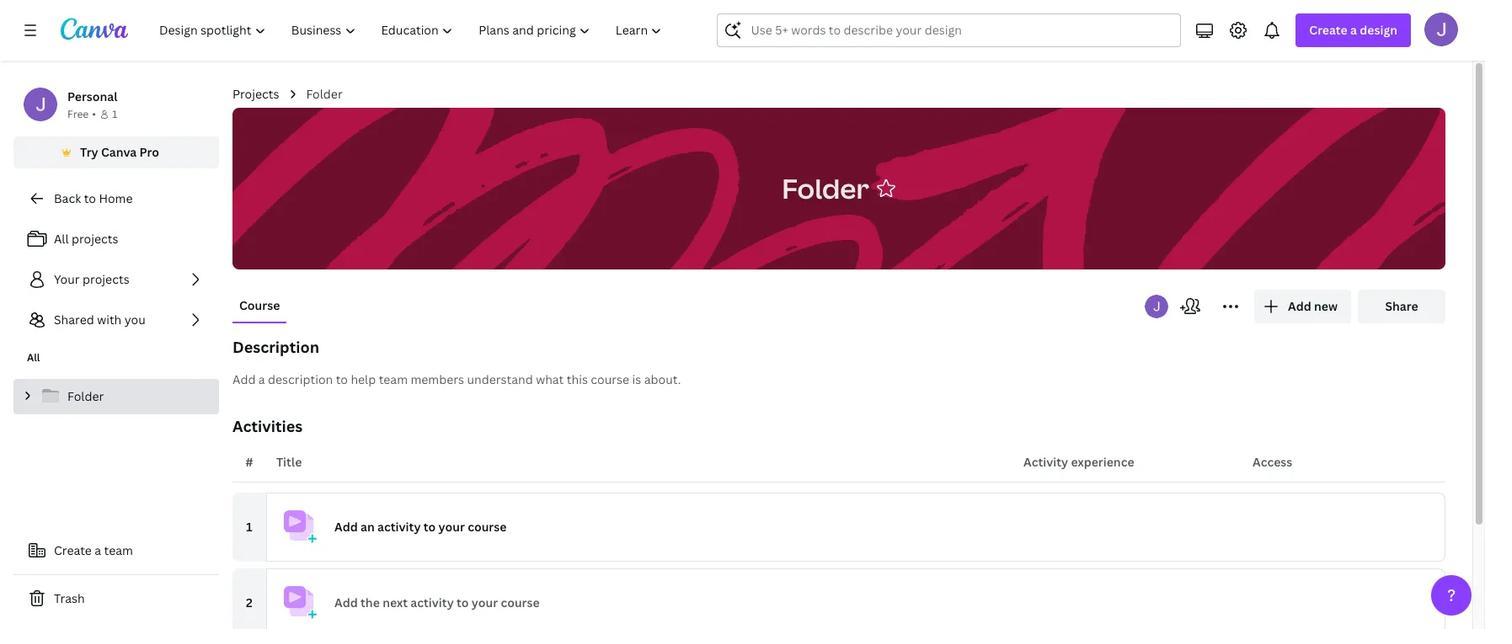 Task type: describe. For each thing, give the bounding box(es) containing it.
next
[[383, 595, 408, 611]]

the
[[361, 595, 380, 611]]

to right next
[[457, 595, 469, 611]]

projects for all projects
[[72, 231, 118, 247]]

home
[[99, 190, 133, 206]]

new
[[1315, 298, 1338, 314]]

add an activity to your course button
[[266, 493, 1446, 562]]

canva
[[101, 144, 137, 160]]

create for create a team
[[54, 543, 92, 559]]

course
[[239, 298, 280, 314]]

team inside button
[[379, 372, 408, 388]]

is
[[633, 372, 642, 388]]

personal
[[67, 88, 118, 105]]

#
[[246, 454, 253, 470]]

2 vertical spatial folder
[[67, 389, 104, 405]]

to inside back to home link
[[84, 190, 96, 206]]

back to home
[[54, 190, 133, 206]]

team inside button
[[104, 543, 133, 559]]

create a team
[[54, 543, 133, 559]]

projects for your projects
[[83, 271, 129, 287]]

an
[[361, 519, 375, 535]]

course inside button
[[591, 372, 630, 388]]

you
[[124, 312, 146, 328]]

course button
[[233, 290, 287, 322]]

free •
[[67, 107, 96, 121]]

•
[[92, 107, 96, 121]]

activities
[[233, 416, 303, 437]]

this
[[567, 372, 588, 388]]

create a team button
[[13, 534, 219, 568]]

description
[[268, 372, 333, 388]]

activity
[[1024, 454, 1069, 470]]

your projects link
[[13, 263, 219, 297]]

design
[[1361, 22, 1398, 38]]

1 horizontal spatial 1
[[246, 519, 253, 535]]

what
[[536, 372, 564, 388]]

0 horizontal spatial 1
[[112, 107, 117, 121]]

back
[[54, 190, 81, 206]]



Task type: locate. For each thing, give the bounding box(es) containing it.
your
[[54, 271, 80, 287]]

description
[[233, 337, 319, 357]]

help
[[351, 372, 376, 388]]

shared with you link
[[13, 303, 219, 337]]

add an activity to your course
[[335, 519, 507, 535]]

folder link
[[306, 85, 343, 104], [13, 379, 219, 415]]

1 vertical spatial folder
[[782, 170, 870, 206]]

add a description to help team members understand what this course is about.
[[233, 372, 681, 388]]

course
[[591, 372, 630, 388], [468, 519, 507, 535], [501, 595, 540, 611]]

trash
[[54, 591, 85, 607]]

1 vertical spatial your
[[472, 595, 498, 611]]

add for add the next activity to your course
[[335, 595, 358, 611]]

all projects link
[[13, 222, 219, 256]]

1 horizontal spatial a
[[259, 372, 265, 388]]

1 vertical spatial activity
[[411, 595, 454, 611]]

pro
[[140, 144, 159, 160]]

try
[[80, 144, 98, 160]]

a for team
[[95, 543, 101, 559]]

0 horizontal spatial folder
[[67, 389, 104, 405]]

projects inside your projects link
[[83, 271, 129, 287]]

to
[[84, 190, 96, 206], [336, 372, 348, 388], [424, 519, 436, 535], [457, 595, 469, 611]]

course inside dropdown button
[[468, 519, 507, 535]]

team up trash link
[[104, 543, 133, 559]]

a inside button
[[95, 543, 101, 559]]

1 horizontal spatial create
[[1310, 22, 1348, 38]]

1 vertical spatial all
[[27, 351, 40, 365]]

understand
[[467, 372, 533, 388]]

folder for the folder 'button'
[[782, 170, 870, 206]]

a inside dropdown button
[[1351, 22, 1358, 38]]

a for description
[[259, 372, 265, 388]]

0 vertical spatial team
[[379, 372, 408, 388]]

0 horizontal spatial all
[[27, 351, 40, 365]]

1 vertical spatial team
[[104, 543, 133, 559]]

your inside add an activity to your course dropdown button
[[439, 519, 465, 535]]

1 vertical spatial projects
[[83, 271, 129, 287]]

1 right '•' at the left top of page
[[112, 107, 117, 121]]

a
[[1351, 22, 1358, 38], [259, 372, 265, 388], [95, 543, 101, 559]]

0 horizontal spatial team
[[104, 543, 133, 559]]

folder
[[306, 86, 343, 102], [782, 170, 870, 206], [67, 389, 104, 405]]

2 horizontal spatial folder
[[782, 170, 870, 206]]

1 down '#'
[[246, 519, 253, 535]]

0 vertical spatial folder
[[306, 86, 343, 102]]

create
[[1310, 22, 1348, 38], [54, 543, 92, 559]]

a up trash link
[[95, 543, 101, 559]]

members
[[411, 372, 464, 388]]

projects
[[72, 231, 118, 247], [83, 271, 129, 287]]

1 vertical spatial folder link
[[13, 379, 219, 415]]

activity right an
[[378, 519, 421, 535]]

trash link
[[13, 582, 219, 616]]

create inside dropdown button
[[1310, 22, 1348, 38]]

activity
[[378, 519, 421, 535], [411, 595, 454, 611]]

add for add an activity to your course
[[335, 519, 358, 535]]

add a description to help team members understand what this course is about. button
[[233, 371, 1446, 389]]

create a design
[[1310, 22, 1398, 38]]

2 vertical spatial a
[[95, 543, 101, 559]]

add inside button
[[233, 372, 256, 388]]

1 vertical spatial course
[[468, 519, 507, 535]]

try canva pro button
[[13, 137, 219, 169]]

access
[[1253, 454, 1293, 470]]

1 horizontal spatial folder link
[[306, 85, 343, 104]]

a left design
[[1351, 22, 1358, 38]]

0 horizontal spatial a
[[95, 543, 101, 559]]

folder for right folder link
[[306, 86, 343, 102]]

share button
[[1359, 290, 1446, 324]]

1 horizontal spatial team
[[379, 372, 408, 388]]

0 vertical spatial create
[[1310, 22, 1348, 38]]

create a design button
[[1297, 13, 1412, 47]]

about.
[[644, 372, 681, 388]]

0 horizontal spatial folder link
[[13, 379, 219, 415]]

folder button
[[774, 162, 878, 215]]

a inside button
[[259, 372, 265, 388]]

share
[[1386, 298, 1419, 314]]

add for add a description to help team members understand what this course is about.
[[233, 372, 256, 388]]

try canva pro
[[80, 144, 159, 160]]

1 vertical spatial create
[[54, 543, 92, 559]]

projects down back to home
[[72, 231, 118, 247]]

1 horizontal spatial all
[[54, 231, 69, 247]]

activity right next
[[411, 595, 454, 611]]

activity inside add an activity to your course dropdown button
[[378, 519, 421, 535]]

projects right your
[[83, 271, 129, 287]]

2
[[246, 595, 253, 611]]

projects
[[233, 86, 279, 102]]

a down description
[[259, 372, 265, 388]]

0 horizontal spatial your
[[439, 519, 465, 535]]

0 horizontal spatial create
[[54, 543, 92, 559]]

experience
[[1072, 454, 1135, 470]]

2 vertical spatial course
[[501, 595, 540, 611]]

a for design
[[1351, 22, 1358, 38]]

to right an
[[424, 519, 436, 535]]

None search field
[[718, 13, 1182, 47]]

list containing all projects
[[13, 222, 219, 337]]

0 vertical spatial projects
[[72, 231, 118, 247]]

0 vertical spatial activity
[[378, 519, 421, 535]]

1 vertical spatial a
[[259, 372, 265, 388]]

add left the
[[335, 595, 358, 611]]

all for all projects
[[54, 231, 69, 247]]

create left design
[[1310, 22, 1348, 38]]

team right the help
[[379, 372, 408, 388]]

with
[[97, 312, 122, 328]]

jacob simon image
[[1425, 13, 1459, 46]]

add
[[1289, 298, 1312, 314], [233, 372, 256, 388], [335, 519, 358, 535], [335, 595, 358, 611]]

all projects
[[54, 231, 118, 247]]

back to home link
[[13, 182, 219, 216]]

add left new
[[1289, 298, 1312, 314]]

to inside add an activity to your course dropdown button
[[424, 519, 436, 535]]

to left the help
[[336, 372, 348, 388]]

all
[[54, 231, 69, 247], [27, 351, 40, 365]]

0 vertical spatial course
[[591, 372, 630, 388]]

1 horizontal spatial folder
[[306, 86, 343, 102]]

projects inside all projects link
[[72, 231, 118, 247]]

title
[[276, 454, 302, 470]]

create inside button
[[54, 543, 92, 559]]

0 vertical spatial all
[[54, 231, 69, 247]]

add the next activity to your course
[[335, 595, 540, 611]]

to right back
[[84, 190, 96, 206]]

team
[[379, 372, 408, 388], [104, 543, 133, 559]]

0 vertical spatial a
[[1351, 22, 1358, 38]]

add left an
[[335, 519, 358, 535]]

0 vertical spatial 1
[[112, 107, 117, 121]]

create up trash
[[54, 543, 92, 559]]

shared with you
[[54, 312, 146, 328]]

all for all
[[27, 351, 40, 365]]

0 vertical spatial your
[[439, 519, 465, 535]]

Search search field
[[751, 14, 1148, 46]]

projects link
[[233, 85, 279, 104]]

your projects
[[54, 271, 129, 287]]

to inside add a description to help team members understand what this course is about. button
[[336, 372, 348, 388]]

1 vertical spatial 1
[[246, 519, 253, 535]]

2 horizontal spatial a
[[1351, 22, 1358, 38]]

shared
[[54, 312, 94, 328]]

activity experience
[[1024, 454, 1135, 470]]

folder link right "projects" link
[[306, 85, 343, 104]]

0 vertical spatial folder link
[[306, 85, 343, 104]]

add for add new
[[1289, 298, 1312, 314]]

list
[[13, 222, 219, 337]]

add new
[[1289, 298, 1338, 314]]

folder inside 'button'
[[782, 170, 870, 206]]

free
[[67, 107, 89, 121]]

add down description
[[233, 372, 256, 388]]

1 horizontal spatial your
[[472, 595, 498, 611]]

create for create a design
[[1310, 22, 1348, 38]]

add new button
[[1255, 290, 1352, 324]]

folder link down the shared with you link
[[13, 379, 219, 415]]

1
[[112, 107, 117, 121], [246, 519, 253, 535]]

top level navigation element
[[148, 13, 677, 47]]

your
[[439, 519, 465, 535], [472, 595, 498, 611]]



Task type: vqa. For each thing, say whether or not it's contained in the screenshot.
ABOUT. at the left of the page
yes



